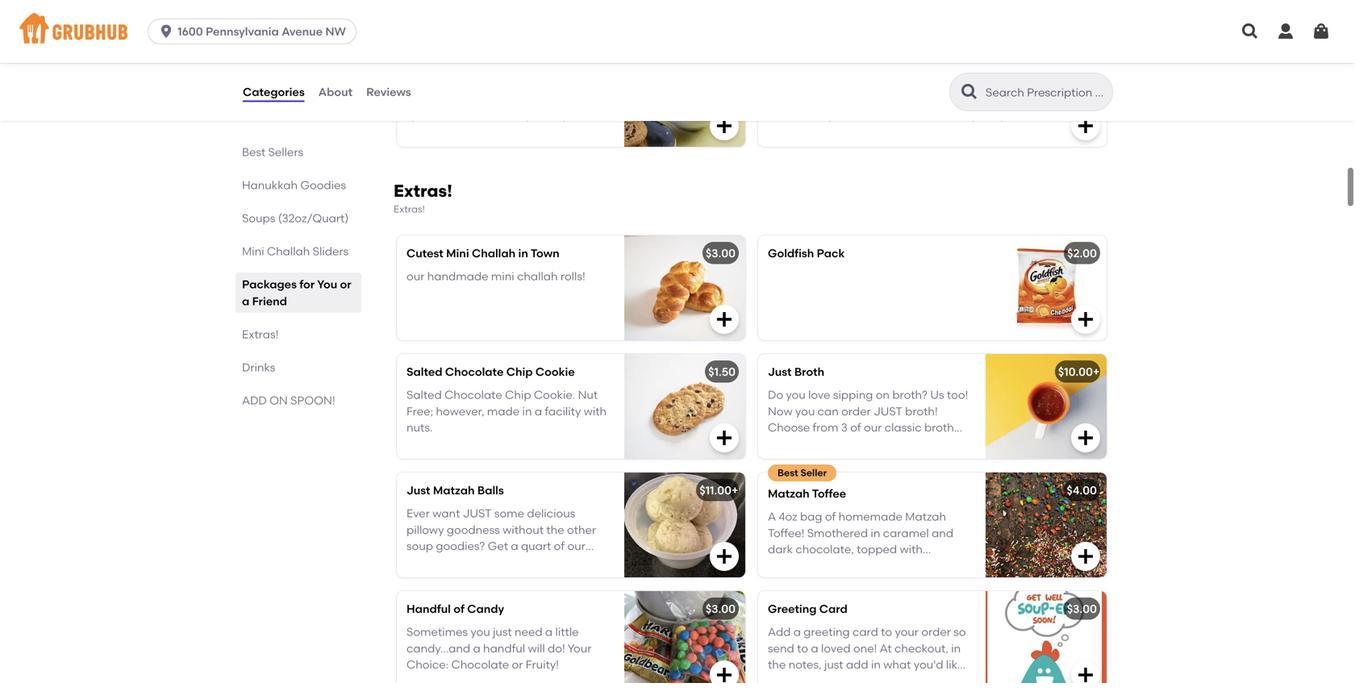 Task type: vqa. For each thing, say whether or not it's contained in the screenshot.
the Dessert,
no



Task type: locate. For each thing, give the bounding box(es) containing it.
1 horizontal spatial best
[[778, 467, 798, 479]]

about
[[318, 85, 353, 99]]

on
[[270, 394, 288, 407]]

sliders
[[313, 244, 349, 258]]

1 horizontal spatial little
[[555, 625, 579, 639]]

1 vertical spatial our
[[864, 421, 882, 435]]

1 vertical spatial chocolate
[[445, 388, 502, 402]]

just matzah balls
[[407, 484, 504, 498]]

you inside sometimes you just need a little candy...and a handful will do! your choice: chocolate or fruity!
[[471, 625, 490, 639]]

chip left cookie in the left bottom of the page
[[506, 365, 533, 379]]

in up like
[[951, 642, 961, 655]]

or right "you" at the top left
[[340, 278, 351, 291]]

and inside life can be..uh...a little stressful sometimes. this package includes 2 quarts of grandma style soup, 6 chocolate chip cookies, and a stressbusting tea pack.
[[539, 125, 560, 138]]

to right it
[[778, 674, 789, 683]]

types
[[768, 437, 798, 451]]

0 vertical spatial card
[[819, 602, 848, 616]]

you right do
[[786, 388, 806, 402]]

1 vertical spatial extras!
[[394, 203, 425, 215]]

1 vertical spatial with
[[900, 543, 923, 556]]

svg image for sometimes you just need a little candy...and a handful will do! your choice: chocolate or fruity!
[[715, 666, 734, 683]]

reviews button
[[366, 63, 412, 121]]

just up do
[[768, 365, 792, 379]]

a up do!
[[545, 625, 553, 639]]

1 vertical spatial will
[[847, 674, 864, 683]]

little inside life can be..uh...a little stressful sometimes. this package includes 2 quarts of grandma style soup, 6 chocolate chip cookies, and a stressbusting tea pack.
[[505, 76, 528, 89]]

chocolate
[[445, 365, 504, 379], [445, 388, 502, 402], [451, 658, 509, 672]]

chocolate inside the salted chocolate chip cookie. nut free; however, made in a facility with nuts.
[[445, 388, 502, 402]]

spoon!
[[291, 394, 335, 407]]

salted inside the salted chocolate chip cookie. nut free; however, made in a facility with nuts.
[[407, 388, 442, 402]]

0 vertical spatial or
[[340, 278, 351, 291]]

challah up our handmade mini challah rolls!
[[472, 247, 516, 260]]

just broth
[[768, 365, 825, 379]]

2 vertical spatial to
[[778, 674, 789, 683]]

mini down soups
[[242, 244, 264, 258]]

you
[[786, 388, 806, 402], [795, 404, 815, 418], [471, 625, 490, 639]]

classic
[[885, 421, 922, 435]]

0 vertical spatial can
[[429, 76, 450, 89]]

just up handful
[[493, 625, 512, 639]]

0 vertical spatial and
[[539, 125, 560, 138]]

just down nuts.
[[407, 484, 430, 498]]

little up do!
[[555, 625, 579, 639]]

reviews
[[366, 85, 411, 99]]

or inside packages for you or a friend
[[340, 278, 351, 291]]

cookie
[[536, 365, 575, 379]]

too!
[[947, 388, 968, 402]]

diy challah kit
[[768, 53, 851, 66]]

extras! inside extras! extras!
[[394, 203, 425, 215]]

0 horizontal spatial and
[[539, 125, 560, 138]]

matzah toffee image
[[986, 473, 1107, 578]]

or down handful
[[512, 658, 523, 672]]

you for do you love sipping on broth? us too! now you can order just broth! choose from 3 of our classic broth types below!
[[786, 388, 806, 402]]

our down "just"
[[864, 421, 882, 435]]

chip
[[506, 365, 533, 379], [505, 388, 531, 402]]

card
[[819, 602, 848, 616], [816, 674, 844, 683]]

in right "made"
[[522, 404, 532, 418]]

0 horizontal spatial to
[[778, 674, 789, 683]]

with inside a 4oz bag of homemade matzah toffee! smothered in caramel and dark chocolate, topped with shredded coconut!
[[900, 543, 923, 556]]

broth
[[925, 421, 954, 435]]

kit
[[836, 53, 851, 66]]

0 vertical spatial with
[[584, 404, 607, 418]]

order up checkout,
[[922, 625, 951, 639]]

chip up "made"
[[505, 388, 531, 402]]

of inside do you love sipping on broth? us too! now you can order just broth! choose from 3 of our classic broth types below!
[[851, 421, 861, 435]]

matzah
[[433, 484, 475, 498], [768, 487, 810, 501], [905, 510, 946, 524]]

soups
[[242, 211, 275, 225]]

chip inside the salted chocolate chip cookie. nut free; however, made in a facility with nuts.
[[505, 388, 531, 402]]

$3.00 for sometimes you just need a little candy...and a handful will do! your choice: chocolate or fruity!
[[706, 602, 736, 616]]

goodies
[[300, 178, 346, 192]]

0 vertical spatial just
[[768, 365, 792, 379]]

0 vertical spatial our
[[407, 269, 425, 283]]

1 vertical spatial card
[[816, 674, 844, 683]]

1 horizontal spatial our
[[864, 421, 882, 435]]

extras!
[[394, 181, 453, 201], [394, 203, 425, 215], [242, 328, 279, 341]]

1 horizontal spatial can
[[818, 404, 839, 418]]

order down sipping
[[842, 404, 871, 418]]

0 horizontal spatial or
[[340, 278, 351, 291]]

2 vertical spatial chocolate
[[451, 658, 509, 672]]

2 salted from the top
[[407, 388, 442, 402]]

challah left the kit
[[790, 53, 834, 66]]

0 horizontal spatial just
[[407, 484, 430, 498]]

just down the loved
[[825, 658, 844, 672]]

to up at
[[881, 625, 892, 639]]

0 horizontal spatial best
[[242, 145, 266, 159]]

$2.00
[[1068, 247, 1097, 260]]

with
[[584, 404, 607, 418], [900, 543, 923, 556]]

+ for $10.00
[[1093, 365, 1100, 379]]

1 salted from the top
[[407, 365, 443, 379]]

svg image
[[1241, 22, 1260, 41], [1276, 22, 1296, 41], [1312, 22, 1331, 41], [1076, 116, 1096, 135], [1076, 310, 1096, 329], [1076, 429, 1096, 448], [715, 547, 734, 567], [1076, 547, 1096, 567]]

matzah up caramel
[[905, 510, 946, 524]]

challah
[[790, 53, 834, 66], [267, 244, 310, 258], [472, 247, 516, 260]]

free;
[[407, 404, 433, 418]]

do
[[768, 388, 783, 402]]

just inside sometimes you just need a little candy...and a handful will do! your choice: chocolate or fruity!
[[493, 625, 512, 639]]

matzah left balls
[[433, 484, 475, 498]]

1 vertical spatial and
[[932, 526, 954, 540]]

1 vertical spatial just
[[825, 658, 844, 672]]

salted chocolate chip cookie image
[[624, 354, 745, 459]]

0 vertical spatial chip
[[506, 365, 533, 379]]

say!
[[792, 674, 813, 683]]

in inside the salted chocolate chip cookie. nut free; however, made in a facility with nuts.
[[522, 404, 532, 418]]

to
[[881, 625, 892, 639], [797, 642, 808, 655], [778, 674, 789, 683]]

just for just broth
[[768, 365, 792, 379]]

hanukkah
[[242, 178, 298, 192]]

0 horizontal spatial with
[[584, 404, 607, 418]]

will down add
[[847, 674, 864, 683]]

your
[[568, 642, 592, 655]]

0 horizontal spatial +
[[732, 484, 739, 498]]

$18.00
[[1062, 51, 1096, 65]]

of down sometimes.
[[445, 108, 456, 122]]

0 horizontal spatial just
[[493, 625, 512, 639]]

0 vertical spatial chocolate
[[445, 365, 504, 379]]

hanukkah goodies
[[242, 178, 346, 192]]

broth!
[[905, 404, 938, 418]]

1 vertical spatial salted
[[407, 388, 442, 402]]

of right 3
[[851, 421, 861, 435]]

a down cookie.
[[535, 404, 542, 418]]

in up topped at the right bottom of page
[[871, 526, 881, 540]]

0 horizontal spatial our
[[407, 269, 425, 283]]

mini up handmade
[[446, 247, 469, 260]]

4oz
[[779, 510, 798, 524]]

0 horizontal spatial order
[[842, 404, 871, 418]]

$10.00
[[1058, 365, 1093, 379]]

can inside life can be..uh...a little stressful sometimes. this package includes 2 quarts of grandma style soup, 6 chocolate chip cookies, and a stressbusting tea pack.
[[429, 76, 450, 89]]

candy...and
[[407, 642, 470, 655]]

1 vertical spatial +
[[732, 484, 739, 498]]

salted
[[407, 365, 443, 379], [407, 388, 442, 402]]

1 horizontal spatial or
[[512, 658, 523, 672]]

0 vertical spatial best
[[242, 145, 266, 159]]

to up notes,
[[797, 642, 808, 655]]

$3.00
[[706, 247, 736, 260], [706, 602, 736, 616], [1067, 602, 1097, 616]]

so
[[954, 625, 966, 639]]

send
[[768, 642, 795, 655]]

homemade
[[839, 510, 903, 524]]

best for best seller
[[778, 467, 798, 479]]

of up smothered
[[825, 510, 836, 524]]

svg image for salted chocolate chip cookie. nut free; however, made in a facility with nuts.
[[715, 429, 734, 448]]

the
[[768, 658, 786, 672]]

chocolate
[[407, 125, 462, 138]]

a left friend
[[242, 294, 250, 308]]

1 vertical spatial can
[[818, 404, 839, 418]]

or inside sometimes you just need a little candy...and a handful will do! your choice: chocolate or fruity!
[[512, 658, 523, 672]]

3
[[841, 421, 848, 435]]

order inside do you love sipping on broth? us too! now you can order just broth! choose from 3 of our classic broth types below!
[[842, 404, 871, 418]]

0 vertical spatial +
[[1093, 365, 1100, 379]]

1 vertical spatial order
[[922, 625, 951, 639]]

broth?
[[893, 388, 928, 402]]

2 horizontal spatial challah
[[790, 53, 834, 66]]

about button
[[318, 63, 353, 121]]

with down caramel
[[900, 543, 923, 556]]

extras! down stressbusting
[[394, 181, 453, 201]]

and down soup,
[[539, 125, 560, 138]]

cutest mini challah in town image
[[624, 236, 745, 341]]

$3.00 for our handmade mini challah rolls!
[[706, 247, 736, 260]]

of inside life can be..uh...a little stressful sometimes. this package includes 2 quarts of grandma style soup, 6 chocolate chip cookies, and a stressbusting tea pack.
[[445, 108, 456, 122]]

will up fruity!
[[528, 642, 545, 655]]

can up sometimes.
[[429, 76, 450, 89]]

1 vertical spatial best
[[778, 467, 798, 479]]

1 vertical spatial just
[[407, 484, 430, 498]]

mini challah sliders
[[242, 244, 349, 258]]

will inside add a greeting card to your order so send to a loved one! at checkout, in the notes, just add in what you'd like it to say! card will be addressed
[[847, 674, 864, 683]]

1 horizontal spatial order
[[922, 625, 951, 639]]

0 vertical spatial to
[[881, 625, 892, 639]]

0 vertical spatial salted
[[407, 365, 443, 379]]

extras! up drinks
[[242, 328, 279, 341]]

2 vertical spatial you
[[471, 625, 490, 639]]

1 vertical spatial chip
[[505, 388, 531, 402]]

little up package
[[505, 76, 528, 89]]

0 vertical spatial will
[[528, 642, 545, 655]]

a inside the salted chocolate chip cookie. nut free; however, made in a facility with nuts.
[[535, 404, 542, 418]]

just
[[768, 365, 792, 379], [407, 484, 430, 498]]

what
[[884, 658, 911, 672]]

svg image
[[158, 23, 174, 40], [715, 116, 734, 135], [715, 310, 734, 329], [715, 429, 734, 448], [715, 666, 734, 683], [1076, 666, 1096, 683]]

made
[[487, 404, 520, 418]]

choose
[[768, 421, 810, 435]]

a right add
[[794, 625, 801, 639]]

0 vertical spatial just
[[493, 625, 512, 639]]

best for best sellers
[[242, 145, 266, 159]]

stressbusting
[[407, 141, 478, 155]]

you down candy
[[471, 625, 490, 639]]

nuts.
[[407, 421, 433, 435]]

1 horizontal spatial just
[[825, 658, 844, 672]]

challah down soups (32oz/quart)
[[267, 244, 310, 258]]

1 horizontal spatial will
[[847, 674, 864, 683]]

life can be..uh...a little stressful sometimes. this package includes 2 quarts of grandma style soup, 6 chocolate chip cookies, and a stressbusting tea pack.
[[407, 76, 603, 155]]

pack
[[817, 247, 845, 260]]

0 vertical spatial extras!
[[394, 181, 453, 201]]

2 vertical spatial extras!
[[242, 328, 279, 341]]

best left seller
[[778, 467, 798, 479]]

1 vertical spatial or
[[512, 658, 523, 672]]

a down soup,
[[563, 125, 571, 138]]

matzah up 4oz on the bottom right of page
[[768, 487, 810, 501]]

0 vertical spatial order
[[842, 404, 871, 418]]

with down nut
[[584, 404, 607, 418]]

destress
[[407, 53, 455, 66]]

extras! up the cutest on the top left of the page
[[394, 203, 425, 215]]

card right say!
[[816, 674, 844, 683]]

1 horizontal spatial mini
[[446, 247, 469, 260]]

1 vertical spatial little
[[555, 625, 579, 639]]

1600 pennsylvania avenue nw
[[178, 25, 346, 38]]

be..uh...a
[[453, 76, 502, 89]]

handful of candy
[[407, 602, 504, 616]]

card up greeting
[[819, 602, 848, 616]]

a
[[563, 125, 571, 138], [242, 294, 250, 308], [535, 404, 542, 418], [545, 625, 553, 639], [794, 625, 801, 639], [473, 642, 481, 655], [811, 642, 819, 655]]

greeting card
[[768, 602, 848, 616]]

0 horizontal spatial can
[[429, 76, 450, 89]]

card inside add a greeting card to your order so send to a loved one! at checkout, in the notes, just add in what you'd like it to say! card will be addressed
[[816, 674, 844, 683]]

nut
[[578, 388, 598, 402]]

of inside a 4oz bag of homemade matzah toffee! smothered in caramel and dark chocolate, topped with shredded coconut!
[[825, 510, 836, 524]]

chocolate for cookie.
[[445, 388, 502, 402]]

add on spoon!
[[242, 394, 335, 407]]

0 horizontal spatial mini
[[242, 244, 264, 258]]

1 horizontal spatial just
[[768, 365, 792, 379]]

our inside do you love sipping on broth? us too! now you can order just broth! choose from 3 of our classic broth types below!
[[864, 421, 882, 435]]

2 horizontal spatial matzah
[[905, 510, 946, 524]]

pennsylvania
[[206, 25, 279, 38]]

our down the cutest on the top left of the page
[[407, 269, 425, 283]]

best left sellers
[[242, 145, 266, 159]]

choice:
[[407, 658, 449, 672]]

0 vertical spatial little
[[505, 76, 528, 89]]

1 horizontal spatial to
[[797, 642, 808, 655]]

topped
[[857, 543, 897, 556]]

toffee
[[812, 487, 846, 501]]

can up "from"
[[818, 404, 839, 418]]

and right caramel
[[932, 526, 954, 540]]

+
[[1093, 365, 1100, 379], [732, 484, 739, 498]]

salted for salted chocolate chip cookie
[[407, 365, 443, 379]]

1 horizontal spatial and
[[932, 526, 954, 540]]

1 vertical spatial to
[[797, 642, 808, 655]]

1 horizontal spatial with
[[900, 543, 923, 556]]

you down love
[[795, 404, 815, 418]]

0 horizontal spatial will
[[528, 642, 545, 655]]

avenue
[[282, 25, 323, 38]]

destress package image
[[624, 42, 745, 147]]

0 horizontal spatial little
[[505, 76, 528, 89]]

sometimes.
[[407, 92, 469, 106]]

search icon image
[[960, 82, 979, 102]]

0 vertical spatial you
[[786, 388, 806, 402]]

0 horizontal spatial challah
[[267, 244, 310, 258]]

1 horizontal spatial +
[[1093, 365, 1100, 379]]



Task type: describe. For each thing, give the bounding box(es) containing it.
broth
[[795, 365, 825, 379]]

greeting card image
[[986, 592, 1107, 683]]

stressful
[[531, 76, 575, 89]]

toffee!
[[768, 526, 805, 540]]

checkout,
[[895, 642, 949, 655]]

you for sometimes you just need a little candy...and a handful will do! your choice: chocolate or fruity!
[[471, 625, 490, 639]]

us
[[931, 388, 944, 402]]

2 horizontal spatial to
[[881, 625, 892, 639]]

in up be
[[871, 658, 881, 672]]

now
[[768, 404, 793, 418]]

bag
[[800, 510, 823, 524]]

main navigation navigation
[[0, 0, 1355, 63]]

$10.00 +
[[1058, 365, 1100, 379]]

chocolate inside sometimes you just need a little candy...and a handful will do! your choice: chocolate or fruity!
[[451, 658, 509, 672]]

1 horizontal spatial matzah
[[768, 487, 810, 501]]

for
[[300, 278, 315, 291]]

handful of candy image
[[624, 592, 745, 683]]

chip for cookie
[[506, 365, 533, 379]]

soup,
[[544, 108, 573, 122]]

with inside the salted chocolate chip cookie. nut free; however, made in a facility with nuts.
[[584, 404, 607, 418]]

packages for you or a friend
[[242, 278, 351, 308]]

rolls!
[[561, 269, 585, 283]]

matzah inside a 4oz bag of homemade matzah toffee! smothered in caramel and dark chocolate, topped with shredded coconut!
[[905, 510, 946, 524]]

card
[[853, 625, 878, 639]]

loved
[[821, 642, 851, 655]]

$11.00 +
[[700, 484, 739, 498]]

just
[[874, 404, 903, 418]]

notes,
[[789, 658, 822, 672]]

just broth image
[[986, 354, 1107, 459]]

just matzah balls image
[[624, 473, 745, 578]]

soups (32oz/quart)
[[242, 211, 349, 225]]

sometimes
[[407, 625, 468, 639]]

little inside sometimes you just need a little candy...and a handful will do! your choice: chocolate or fruity!
[[555, 625, 579, 639]]

will inside sometimes you just need a little candy...and a handful will do! your choice: chocolate or fruity!
[[528, 642, 545, 655]]

love
[[808, 388, 831, 402]]

$40.00
[[698, 53, 736, 66]]

chip
[[465, 125, 489, 138]]

friend
[[252, 294, 287, 308]]

package
[[458, 53, 507, 66]]

includes
[[548, 92, 593, 106]]

a left handful
[[473, 642, 481, 655]]

add
[[846, 658, 869, 672]]

Search Prescription Chicken search field
[[984, 85, 1108, 100]]

add a greeting card to your order so send to a loved one! at checkout, in the notes, just add in what you'd like it to say! card will be addressed
[[768, 625, 966, 683]]

in left town
[[518, 247, 528, 260]]

svg image for life can be..uh...a little stressful sometimes. this package includes 2 quarts of grandma style soup, 6 chocolate chip cookies, and a stressbusting tea pack.
[[715, 116, 734, 135]]

best sellers
[[242, 145, 303, 159]]

6
[[576, 108, 582, 122]]

life
[[407, 76, 426, 89]]

it
[[768, 674, 775, 683]]

+ for $11.00
[[732, 484, 739, 498]]

challah
[[517, 269, 558, 283]]

(32oz/quart)
[[278, 211, 349, 225]]

at
[[880, 642, 892, 655]]

balls
[[477, 484, 504, 498]]

a 4oz bag of homemade matzah toffee! smothered in caramel and dark chocolate, topped with shredded coconut!
[[768, 510, 954, 573]]

facility
[[545, 404, 581, 418]]

a up notes,
[[811, 642, 819, 655]]

a inside life can be..uh...a little stressful sometimes. this package includes 2 quarts of grandma style soup, 6 chocolate chip cookies, and a stressbusting tea pack.
[[563, 125, 571, 138]]

coconut!
[[823, 559, 871, 573]]

challah for mini
[[267, 244, 310, 258]]

nw
[[325, 25, 346, 38]]

svg image inside 1600 pennsylvania avenue nw button
[[158, 23, 174, 40]]

0 horizontal spatial matzah
[[433, 484, 475, 498]]

sometimes you just need a little candy...and a handful will do! your choice: chocolate or fruity!
[[407, 625, 592, 672]]

tea
[[481, 141, 500, 155]]

grandma
[[458, 108, 512, 122]]

sellers
[[268, 145, 303, 159]]

sipping
[[833, 388, 873, 402]]

svg image for add a greeting card to your order so send to a loved one! at checkout, in the notes, just add in what you'd like it to say! card will be addressed
[[1076, 666, 1096, 683]]

can inside do you love sipping on broth? us too! now you can order just broth! choose from 3 of our classic broth types below!
[[818, 404, 839, 418]]

best seller
[[778, 467, 827, 479]]

$3.00 for add a greeting card to your order so send to a loved one! at checkout, in the notes, just add in what you'd like it to say! card will be addressed
[[1067, 602, 1097, 616]]

matzah toffee
[[768, 487, 846, 501]]

2
[[596, 92, 603, 106]]

and inside a 4oz bag of homemade matzah toffee! smothered in caramel and dark chocolate, topped with shredded coconut!
[[932, 526, 954, 540]]

greeting
[[768, 602, 817, 616]]

1600
[[178, 25, 203, 38]]

salted for salted chocolate chip cookie. nut free; however, made in a facility with nuts.
[[407, 388, 442, 402]]

handmade
[[427, 269, 489, 283]]

just for just matzah balls
[[407, 484, 430, 498]]

1 horizontal spatial challah
[[472, 247, 516, 260]]

goldfish pack image
[[986, 236, 1107, 341]]

chip for cookie.
[[505, 388, 531, 402]]

this
[[472, 92, 494, 106]]

svg image for our handmade mini challah rolls!
[[715, 310, 734, 329]]

be
[[867, 674, 881, 683]]

extras! for extras! extras!
[[394, 181, 453, 201]]

smothered
[[807, 526, 868, 540]]

1 vertical spatial you
[[795, 404, 815, 418]]

of left candy
[[454, 602, 465, 616]]

in inside a 4oz bag of homemade matzah toffee! smothered in caramel and dark chocolate, topped with shredded coconut!
[[871, 526, 881, 540]]

diy
[[768, 53, 787, 66]]

just inside add a greeting card to your order so send to a loved one! at checkout, in the notes, just add in what you'd like it to say! card will be addressed
[[825, 658, 844, 672]]

categories button
[[242, 63, 306, 121]]

fruity!
[[526, 658, 559, 672]]

extras! for extras!
[[242, 328, 279, 341]]

on
[[876, 388, 890, 402]]

a inside packages for you or a friend
[[242, 294, 250, 308]]

goldfish pack
[[768, 247, 845, 260]]

seller
[[801, 467, 827, 479]]

add
[[768, 625, 791, 639]]

chocolate for cookie
[[445, 365, 504, 379]]

1600 pennsylvania avenue nw button
[[148, 19, 363, 44]]

order inside add a greeting card to your order so send to a loved one! at checkout, in the notes, just add in what you'd like it to say! card will be addressed
[[922, 625, 951, 639]]

one!
[[854, 642, 877, 655]]

$4.00
[[1067, 484, 1097, 498]]

cutest mini challah in town
[[407, 247, 560, 260]]

challah for diy
[[790, 53, 834, 66]]

cookies,
[[491, 125, 536, 138]]

from
[[813, 421, 839, 435]]



